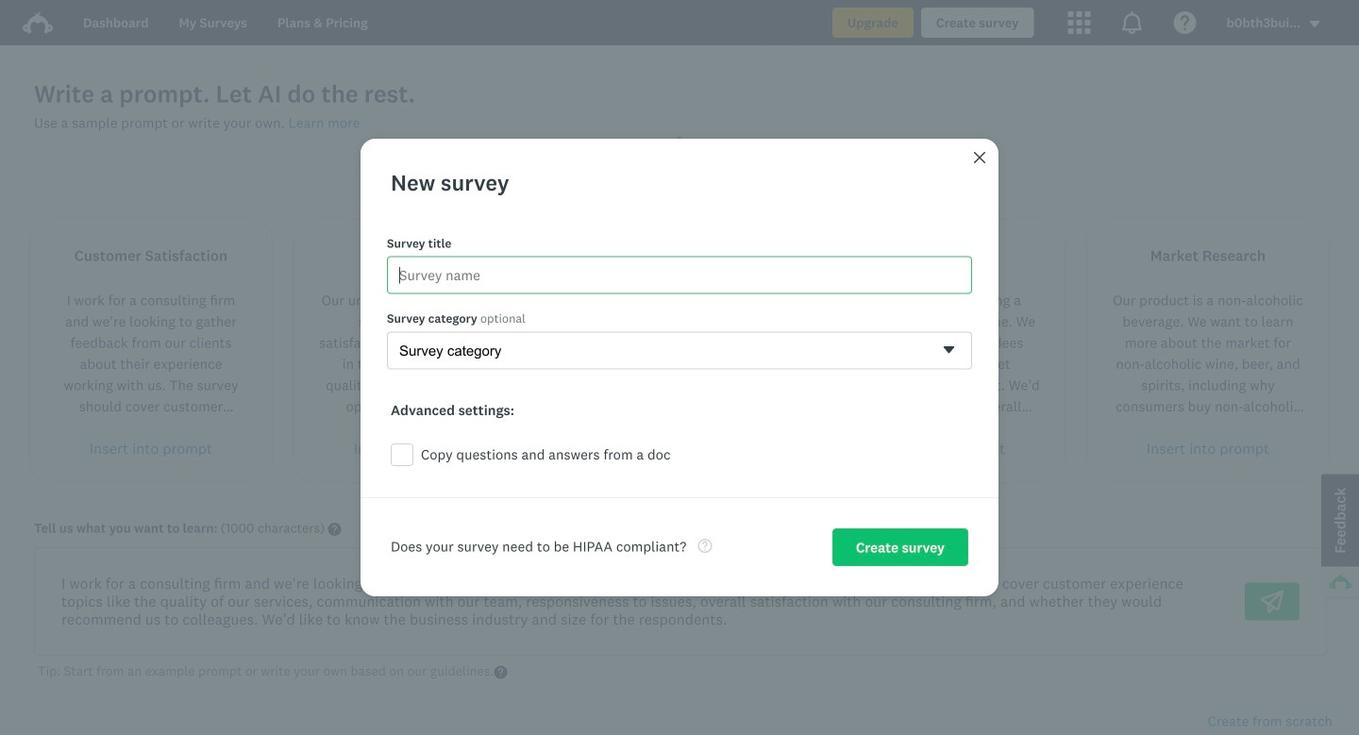 Task type: describe. For each thing, give the bounding box(es) containing it.
1 brand logo image from the top
[[23, 8, 53, 38]]

help icon image
[[1174, 11, 1197, 34]]

notification center icon image
[[1121, 11, 1144, 34]]

light bulb with lightning bolt inside showing a new idea image
[[657, 134, 702, 180]]

2 brand logo image from the top
[[23, 11, 53, 34]]

1 vertical spatial hover for help content image
[[494, 666, 507, 679]]



Task type: locate. For each thing, give the bounding box(es) containing it.
dropdown arrow icon image
[[1308, 17, 1322, 31], [1310, 21, 1320, 27]]

help image
[[698, 539, 712, 553]]

brand logo image
[[23, 8, 53, 38], [23, 11, 53, 34]]

close image
[[972, 150, 987, 165], [974, 152, 986, 163]]

0 horizontal spatial hover for help content image
[[328, 523, 341, 536]]

1 horizontal spatial hover for help content image
[[494, 666, 507, 679]]

Survey name field
[[387, 256, 972, 294]]

hover for help content image
[[328, 523, 341, 536], [494, 666, 507, 679]]

0 vertical spatial hover for help content image
[[328, 523, 341, 536]]

None text field
[[46, 560, 1222, 644]]

products icon image
[[1068, 11, 1091, 34], [1068, 11, 1091, 34]]

airplane icon that submits your build survey with ai prompt image
[[1261, 590, 1284, 613], [1261, 590, 1284, 613]]

dialog
[[361, 139, 999, 597]]



